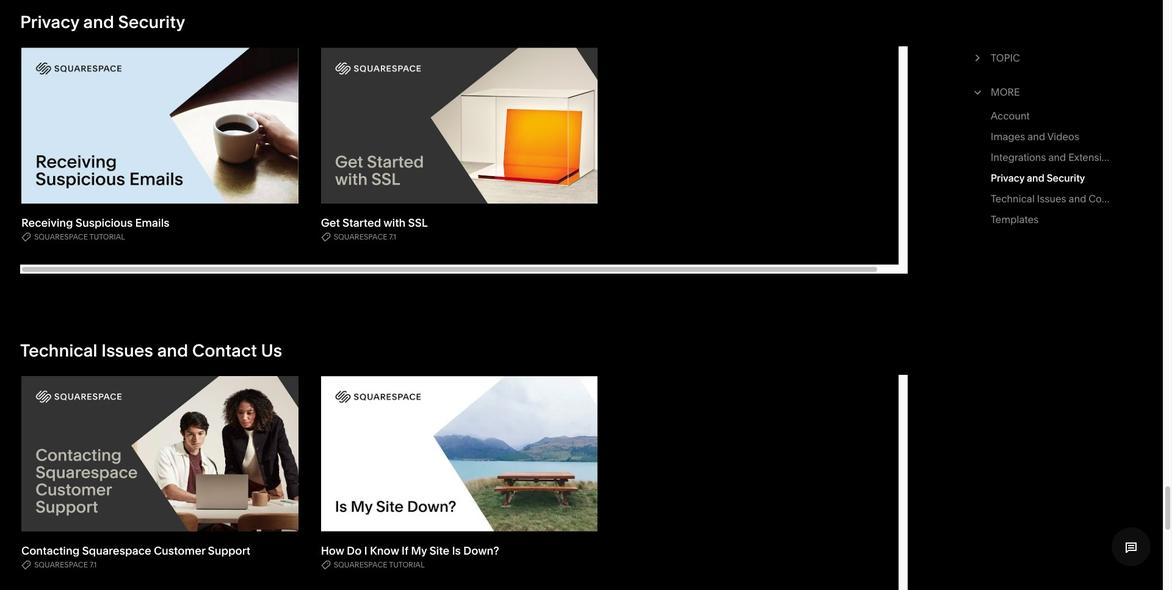 Task type: vqa. For each thing, say whether or not it's contained in the screenshot.
If
yes



Task type: locate. For each thing, give the bounding box(es) containing it.
0 horizontal spatial issues
[[101, 340, 153, 361]]

technical issues and contact us link
[[991, 190, 1140, 211]]

1 horizontal spatial squarespace tutorial
[[334, 561, 425, 570]]

0 vertical spatial us
[[1128, 193, 1140, 205]]

contacting squarespace customer support
[[21, 544, 250, 558]]

0 horizontal spatial tutorial
[[89, 232, 125, 242]]

1 horizontal spatial privacy
[[991, 172, 1025, 184]]

1 vertical spatial security
[[1047, 172, 1085, 184]]

issues
[[1037, 193, 1066, 205], [101, 340, 153, 361]]

know
[[370, 544, 399, 558]]

1 horizontal spatial privacy and security
[[991, 172, 1085, 184]]

squarespace tutorial for suspicious
[[34, 232, 125, 242]]

support
[[208, 544, 250, 558]]

tutorial down if
[[389, 561, 425, 570]]

1 horizontal spatial issues
[[1037, 193, 1066, 205]]

0 vertical spatial technical issues and contact us
[[991, 193, 1140, 205]]

0 vertical spatial tutorial
[[89, 232, 125, 242]]

0 horizontal spatial us
[[261, 340, 282, 361]]

7.1 for squarespace
[[90, 561, 97, 570]]

templates
[[991, 214, 1039, 226]]

7.1 down 'with'
[[389, 232, 396, 242]]

1 vertical spatial squarespace tutorial
[[334, 561, 425, 570]]

and inside technical issues and contact us link
[[1069, 193, 1086, 205]]

1 horizontal spatial technical
[[991, 193, 1035, 205]]

0 vertical spatial squarespace tutorial
[[34, 232, 125, 242]]

0 horizontal spatial squarespace 7.1
[[34, 561, 97, 570]]

technical
[[991, 193, 1035, 205], [20, 340, 97, 361]]

0 horizontal spatial contact
[[192, 340, 257, 361]]

contacting
[[21, 544, 80, 558]]

1 horizontal spatial 7.1
[[389, 232, 396, 242]]

1 horizontal spatial tutorial
[[389, 561, 425, 570]]

topic
[[991, 52, 1020, 64]]

privacy and security
[[20, 12, 185, 33], [991, 172, 1085, 184]]

1 vertical spatial technical
[[20, 340, 97, 361]]

if
[[402, 544, 408, 558]]

7.1 down the contacting squarespace customer support
[[90, 561, 97, 570]]

topic link
[[991, 49, 1122, 67]]

receiving
[[21, 216, 73, 230]]

tutorial
[[89, 232, 125, 242], [389, 561, 425, 570]]

images and videos
[[991, 131, 1079, 143]]

us
[[1128, 193, 1140, 205], [261, 340, 282, 361]]

0 horizontal spatial technical
[[20, 340, 97, 361]]

us inside technical issues and contact us link
[[1128, 193, 1140, 205]]

0 horizontal spatial security
[[118, 12, 185, 33]]

technical issues and contact us
[[991, 193, 1140, 205], [20, 340, 282, 361]]

privacy
[[20, 12, 79, 33], [991, 172, 1025, 184]]

and
[[83, 12, 114, 33], [1028, 131, 1045, 143], [1048, 151, 1066, 164], [1027, 172, 1044, 184], [1069, 193, 1086, 205], [157, 340, 188, 361]]

integrations and extensions link
[[991, 149, 1119, 170]]

is
[[452, 544, 461, 558]]

squarespace 7.1
[[334, 232, 396, 242], [34, 561, 97, 570]]

1 horizontal spatial us
[[1128, 193, 1140, 205]]

0 vertical spatial 7.1
[[389, 232, 396, 242]]

suspicious
[[76, 216, 133, 230]]

0 vertical spatial squarespace 7.1
[[334, 232, 396, 242]]

squarespace tutorial
[[34, 232, 125, 242], [334, 561, 425, 570]]

security
[[118, 12, 185, 33], [1047, 172, 1085, 184]]

1 vertical spatial contact
[[192, 340, 257, 361]]

0 horizontal spatial 7.1
[[90, 561, 97, 570]]

squarespace 7.1 for started
[[334, 232, 396, 242]]

squarespace
[[34, 232, 88, 242], [334, 232, 387, 242], [82, 544, 151, 558], [34, 561, 88, 570], [334, 561, 387, 570]]

7.1
[[389, 232, 396, 242], [90, 561, 97, 570]]

more button
[[970, 77, 1122, 107]]

1 vertical spatial privacy and security
[[991, 172, 1085, 184]]

squarespace 7.1 down the contacting
[[34, 561, 97, 570]]

0 vertical spatial privacy and security
[[20, 12, 185, 33]]

1 horizontal spatial security
[[1047, 172, 1085, 184]]

0 horizontal spatial squarespace tutorial
[[34, 232, 125, 242]]

1 horizontal spatial squarespace 7.1
[[334, 232, 396, 242]]

0 vertical spatial security
[[118, 12, 185, 33]]

and inside integrations and extensions link
[[1048, 151, 1066, 164]]

integrations and extensions
[[991, 151, 1119, 164]]

tutorial for emails
[[89, 232, 125, 242]]

1 vertical spatial us
[[261, 340, 282, 361]]

1 vertical spatial 7.1
[[90, 561, 97, 570]]

0 vertical spatial issues
[[1037, 193, 1066, 205]]

ssl
[[408, 216, 428, 230]]

tutorial down suspicious
[[89, 232, 125, 242]]

7.1 for started
[[389, 232, 396, 242]]

1 vertical spatial tutorial
[[389, 561, 425, 570]]

do
[[347, 544, 362, 558]]

1 horizontal spatial contact
[[1089, 193, 1125, 205]]

1 vertical spatial technical issues and contact us
[[20, 340, 282, 361]]

0 vertical spatial privacy
[[20, 12, 79, 33]]

squarespace tutorial down "know" on the left of the page
[[334, 561, 425, 570]]

issues inside technical issues and contact us link
[[1037, 193, 1066, 205]]

squarespace 7.1 down started
[[334, 232, 396, 242]]

squarespace tutorial down receiving suspicious emails
[[34, 232, 125, 242]]

1 vertical spatial issues
[[101, 340, 153, 361]]

topic button
[[971, 43, 1122, 73]]

my
[[411, 544, 427, 558]]

1 vertical spatial privacy
[[991, 172, 1025, 184]]

1 vertical spatial squarespace 7.1
[[34, 561, 97, 570]]

contact
[[1089, 193, 1125, 205], [192, 340, 257, 361]]

0 vertical spatial technical
[[991, 193, 1035, 205]]



Task type: describe. For each thing, give the bounding box(es) containing it.
account link
[[991, 107, 1030, 128]]

how
[[321, 544, 344, 558]]

down?
[[463, 544, 499, 558]]

i
[[364, 544, 367, 558]]

squarespace for receiving
[[34, 232, 88, 242]]

0 vertical spatial contact
[[1089, 193, 1125, 205]]

squarespace for contacting
[[34, 561, 88, 570]]

receiving suspicious emails
[[21, 216, 169, 230]]

images and videos link
[[991, 128, 1079, 149]]

0 horizontal spatial privacy
[[20, 12, 79, 33]]

privacy and security link
[[991, 170, 1085, 190]]

emails
[[135, 216, 169, 230]]

squarespace tutorial for do
[[334, 561, 425, 570]]

more
[[991, 86, 1020, 98]]

account
[[991, 110, 1030, 122]]

and inside images and videos link
[[1028, 131, 1045, 143]]

templates link
[[991, 211, 1039, 232]]

tutorial for i
[[389, 561, 425, 570]]

get started with ssl
[[321, 216, 428, 230]]

and inside privacy and security link
[[1027, 172, 1044, 184]]

integrations
[[991, 151, 1046, 164]]

1 horizontal spatial technical issues and contact us
[[991, 193, 1140, 205]]

get
[[321, 216, 340, 230]]

customer
[[154, 544, 205, 558]]

squarespace for how
[[334, 561, 387, 570]]

videos
[[1047, 131, 1079, 143]]

how do i know if my site is down?
[[321, 544, 499, 558]]

more link
[[991, 84, 1122, 101]]

squarespace for get
[[334, 232, 387, 242]]

images
[[991, 131, 1025, 143]]

0 horizontal spatial privacy and security
[[20, 12, 185, 33]]

started
[[342, 216, 381, 230]]

with
[[383, 216, 406, 230]]

0 horizontal spatial technical issues and contact us
[[20, 340, 282, 361]]

site
[[429, 544, 449, 558]]

squarespace 7.1 for squarespace
[[34, 561, 97, 570]]

extensions
[[1068, 151, 1119, 164]]



